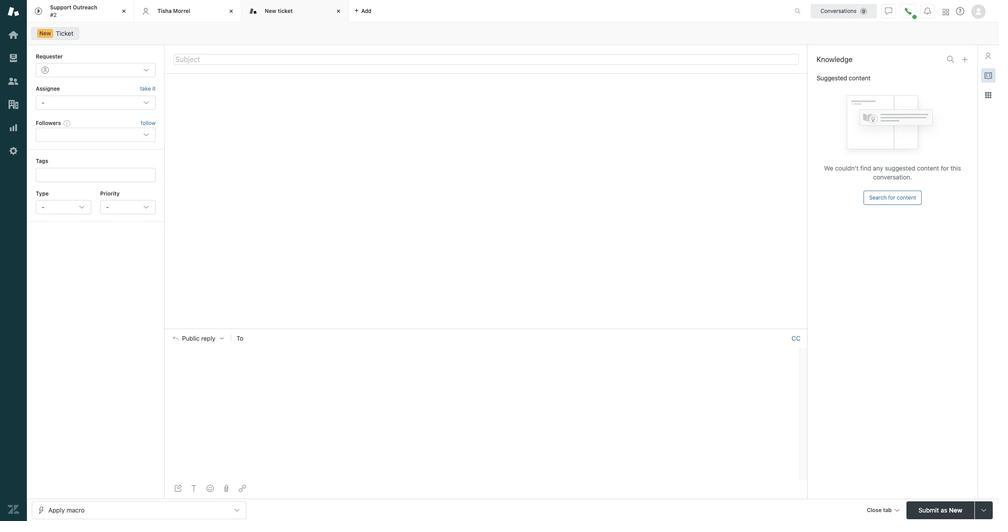 Task type: vqa. For each thing, say whether or not it's contained in the screenshot.
'31,'
no



Task type: locate. For each thing, give the bounding box(es) containing it.
get help image
[[956, 7, 964, 15]]

ticket
[[56, 30, 73, 37]]

search
[[869, 195, 887, 201]]

2 vertical spatial content
[[897, 195, 916, 201]]

support
[[50, 4, 71, 11]]

1 horizontal spatial content
[[897, 195, 916, 201]]

reporting image
[[8, 122, 19, 134]]

apps image
[[985, 92, 992, 99]]

- button
[[36, 200, 91, 215], [100, 200, 156, 215]]

1 horizontal spatial for
[[941, 165, 949, 172]]

displays possible ticket submission types image
[[980, 507, 987, 515]]

tags element
[[36, 168, 156, 182]]

1 horizontal spatial close image
[[227, 7, 236, 16]]

close image for new ticket
[[334, 7, 343, 16]]

tab
[[27, 0, 134, 22]]

macro
[[66, 507, 85, 515]]

close tab button
[[863, 502, 903, 521]]

get started image
[[8, 29, 19, 41]]

customer context image
[[985, 52, 992, 59]]

2 horizontal spatial new
[[949, 507, 962, 515]]

cc
[[792, 335, 800, 343]]

2 horizontal spatial close image
[[334, 7, 343, 16]]

apply macro
[[48, 507, 85, 515]]

for right search
[[888, 195, 895, 201]]

for left this
[[941, 165, 949, 172]]

0 vertical spatial for
[[941, 165, 949, 172]]

1 vertical spatial content
[[917, 165, 939, 172]]

tabs tab list
[[27, 0, 785, 22]]

content left this
[[917, 165, 939, 172]]

0 vertical spatial content
[[849, 74, 870, 82]]

0 horizontal spatial - button
[[36, 200, 91, 215]]

type
[[36, 190, 49, 197]]

new left ticket
[[265, 8, 276, 14]]

followers element
[[36, 128, 156, 142]]

- button for priority
[[100, 200, 156, 215]]

apply
[[48, 507, 65, 515]]

close image
[[119, 7, 128, 16], [227, 7, 236, 16], [334, 7, 343, 16]]

tags
[[36, 158, 48, 165]]

morrel
[[173, 8, 190, 14]]

1 vertical spatial new
[[39, 30, 51, 37]]

1 horizontal spatial new
[[265, 8, 276, 14]]

new inside secondary element
[[39, 30, 51, 37]]

- down assignee
[[42, 99, 44, 106]]

it
[[152, 86, 156, 92]]

2 horizontal spatial content
[[917, 165, 939, 172]]

this
[[951, 165, 961, 172]]

content
[[849, 74, 870, 82], [917, 165, 939, 172], [897, 195, 916, 201]]

- button for type
[[36, 200, 91, 215]]

for inside we couldn't find any suggested content for this conversation.
[[941, 165, 949, 172]]

as
[[941, 507, 947, 515]]

2 close image from the left
[[227, 7, 236, 16]]

any
[[873, 165, 883, 172]]

- button down type
[[36, 200, 91, 215]]

search image
[[947, 56, 954, 63]]

1 horizontal spatial - button
[[100, 200, 156, 215]]

follow button
[[141, 119, 156, 127]]

search for content
[[869, 195, 916, 201]]

1 - button from the left
[[36, 200, 91, 215]]

find
[[860, 165, 871, 172]]

- button down priority
[[100, 200, 156, 215]]

- inside the assignee element
[[42, 99, 44, 106]]

insert emojis image
[[207, 486, 214, 493]]

we couldn't find any suggested content for this conversation.
[[824, 165, 961, 181]]

- for type
[[42, 203, 44, 211]]

support outreach #2
[[50, 4, 97, 18]]

create or request article image
[[962, 56, 969, 63]]

main element
[[0, 0, 27, 522]]

-
[[42, 99, 44, 106], [42, 203, 44, 211], [106, 203, 109, 211]]

2 - button from the left
[[100, 200, 156, 215]]

assignee
[[36, 86, 60, 92]]

content inside we couldn't find any suggested content for this conversation.
[[917, 165, 939, 172]]

new right 'as'
[[949, 507, 962, 515]]

format text image
[[191, 486, 198, 493]]

0 horizontal spatial close image
[[119, 7, 128, 16]]

- down priority
[[106, 203, 109, 211]]

add button
[[349, 0, 377, 22]]

#2
[[50, 11, 57, 18]]

we
[[824, 165, 833, 172]]

take
[[140, 86, 151, 92]]

close
[[867, 507, 882, 514]]

content down 'conversation.'
[[897, 195, 916, 201]]

content right suggested
[[849, 74, 870, 82]]

new
[[265, 8, 276, 14], [39, 30, 51, 37], [949, 507, 962, 515]]

info on adding followers image
[[64, 120, 71, 127]]

Subject field
[[174, 54, 799, 65]]

submit
[[919, 507, 939, 515]]

- down type
[[42, 203, 44, 211]]

1 close image from the left
[[119, 7, 128, 16]]

suggested
[[817, 74, 847, 82]]

for
[[941, 165, 949, 172], [888, 195, 895, 201]]

0 vertical spatial new
[[265, 8, 276, 14]]

2 vertical spatial new
[[949, 507, 962, 515]]

new left the ticket
[[39, 30, 51, 37]]

3 close image from the left
[[334, 7, 343, 16]]

0 horizontal spatial new
[[39, 30, 51, 37]]

new inside tab
[[265, 8, 276, 14]]

0 horizontal spatial for
[[888, 195, 895, 201]]

1 vertical spatial for
[[888, 195, 895, 201]]

close image inside new ticket tab
[[334, 7, 343, 16]]

close image inside tisha morrel tab
[[227, 7, 236, 16]]

take it
[[140, 86, 156, 92]]



Task type: describe. For each thing, give the bounding box(es) containing it.
secondary element
[[27, 25, 999, 42]]

couldn't
[[835, 165, 859, 172]]

button displays agent's chat status as invisible. image
[[885, 7, 892, 15]]

ticket
[[278, 8, 293, 14]]

tab containing support outreach
[[27, 0, 134, 22]]

new ticket
[[265, 8, 293, 14]]

conversations button
[[811, 4, 877, 18]]

- for priority
[[106, 203, 109, 211]]

requester element
[[36, 63, 156, 78]]

new for new
[[39, 30, 51, 37]]

knowledge image
[[985, 72, 992, 79]]

add
[[361, 7, 371, 14]]

minimize composer image
[[483, 326, 490, 333]]

outreach
[[73, 4, 97, 11]]

organizations image
[[8, 99, 19, 110]]

notifications image
[[924, 7, 931, 15]]

submit as new
[[919, 507, 962, 515]]

close image for tisha morrel
[[227, 7, 236, 16]]

cc button
[[792, 335, 800, 343]]

0 horizontal spatial content
[[849, 74, 870, 82]]

public reply
[[182, 335, 215, 343]]

search for content button
[[864, 191, 921, 205]]

reply
[[201, 335, 215, 343]]

to
[[236, 335, 243, 343]]

add attachment image
[[223, 486, 230, 493]]

content inside button
[[897, 195, 916, 201]]

tisha
[[157, 8, 172, 14]]

for inside button
[[888, 195, 895, 201]]

conversations
[[820, 7, 857, 14]]

zendesk image
[[8, 504, 19, 516]]

views image
[[8, 52, 19, 64]]

new for new ticket
[[265, 8, 276, 14]]

public
[[182, 335, 200, 343]]

tab
[[883, 507, 892, 514]]

public reply button
[[165, 330, 231, 348]]

close image inside tab
[[119, 7, 128, 16]]

new ticket tab
[[241, 0, 349, 22]]

zendesk products image
[[943, 9, 949, 15]]

followers
[[36, 120, 61, 126]]

tisha morrel tab
[[134, 0, 241, 22]]

suggested content
[[817, 74, 870, 82]]

add link (cmd k) image
[[239, 486, 246, 493]]

suggested
[[885, 165, 915, 172]]

zendesk support image
[[8, 6, 19, 17]]

priority
[[100, 190, 120, 197]]

requester
[[36, 53, 63, 60]]

conversation.
[[873, 174, 912, 181]]

draft mode image
[[174, 486, 182, 493]]

follow
[[141, 120, 156, 127]]

customers image
[[8, 76, 19, 87]]

knowledge
[[817, 55, 853, 64]]

close tab
[[867, 507, 892, 514]]

take it button
[[140, 85, 156, 94]]

admin image
[[8, 145, 19, 157]]

tisha morrel
[[157, 8, 190, 14]]

assignee element
[[36, 96, 156, 110]]



